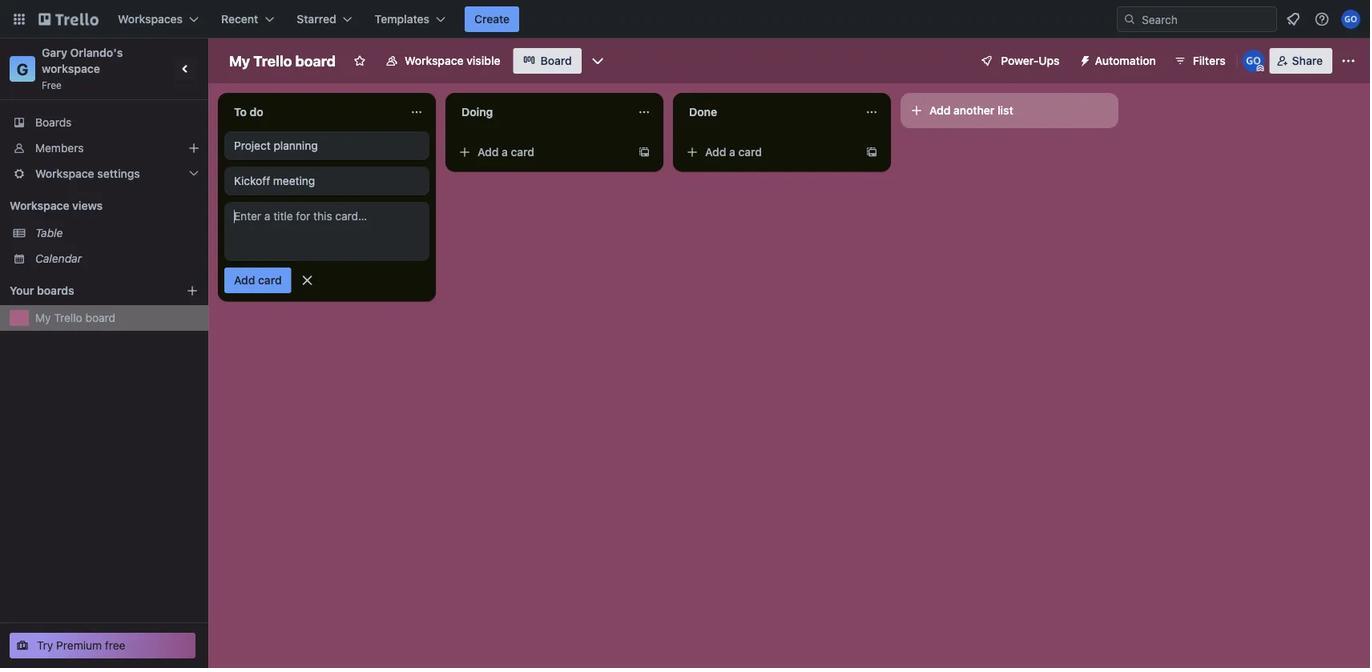 Task type: describe. For each thing, give the bounding box(es) containing it.
free
[[42, 79, 62, 91]]

settings
[[97, 167, 140, 180]]

my trello board link
[[35, 310, 199, 326]]

add another list
[[929, 104, 1013, 117]]

workspace visible button
[[376, 48, 510, 74]]

members
[[35, 141, 84, 155]]

gary orlando's workspace free
[[42, 46, 126, 91]]

share button
[[1270, 48, 1332, 74]]

kickoff meeting
[[234, 174, 315, 187]]

search image
[[1123, 13, 1136, 26]]

workspace settings
[[35, 167, 140, 180]]

a for doing
[[502, 145, 508, 159]]

boards
[[35, 116, 72, 129]]

create from template… image
[[638, 146, 651, 159]]

try
[[37, 639, 53, 652]]

workspace for workspace visible
[[405, 54, 464, 67]]

add for done add a card "button"
[[705, 145, 726, 159]]

Search field
[[1136, 7, 1276, 31]]

g
[[17, 59, 28, 78]]

power-ups button
[[969, 48, 1069, 74]]

your boards
[[10, 284, 74, 297]]

g link
[[10, 56, 35, 82]]

meeting
[[273, 174, 315, 187]]

recent button
[[212, 6, 284, 32]]

card inside button
[[258, 274, 282, 287]]

boards link
[[0, 110, 208, 135]]

0 horizontal spatial trello
[[54, 311, 82, 324]]

project planning link
[[234, 138, 420, 154]]

boards
[[37, 284, 74, 297]]

do
[[250, 105, 263, 119]]

kickoff meeting link
[[234, 173, 420, 189]]

gary orlando (garyorlando) image
[[1341, 10, 1360, 29]]

create
[[474, 12, 510, 26]]

starred
[[297, 12, 336, 26]]

0 notifications image
[[1284, 10, 1303, 29]]

members link
[[0, 135, 208, 161]]

share
[[1292, 54, 1323, 67]]

your
[[10, 284, 34, 297]]

kickoff
[[234, 174, 270, 187]]

workspace settings button
[[0, 161, 208, 187]]

gary
[[42, 46, 67, 59]]

add inside button
[[234, 274, 255, 287]]

calendar link
[[35, 251, 199, 267]]

to do
[[234, 105, 263, 119]]

add card button
[[224, 268, 291, 293]]

views
[[72, 199, 103, 212]]

add a card button for done
[[679, 139, 859, 165]]

gary orlando's workspace link
[[42, 46, 126, 75]]

board
[[541, 54, 572, 67]]

filters
[[1193, 54, 1226, 67]]

add for add another list button
[[929, 104, 951, 117]]

Enter a title for this card… text field
[[224, 202, 429, 261]]

my inside text box
[[229, 52, 250, 69]]

starred button
[[287, 6, 362, 32]]

workspace for workspace settings
[[35, 167, 94, 180]]

1 vertical spatial my
[[35, 311, 51, 324]]

workspace navigation collapse icon image
[[175, 58, 197, 80]]

board link
[[513, 48, 582, 74]]

automation
[[1095, 54, 1156, 67]]

gary orlando (garyorlando) image
[[1242, 50, 1265, 72]]

power-
[[1001, 54, 1039, 67]]

customize views image
[[590, 53, 606, 69]]

power-ups
[[1001, 54, 1060, 67]]

templates
[[375, 12, 429, 26]]

back to home image
[[38, 6, 99, 32]]

free
[[105, 639, 125, 652]]

this member is an admin of this board. image
[[1257, 65, 1264, 72]]

add a card for doing
[[478, 145, 534, 159]]



Task type: vqa. For each thing, say whether or not it's contained in the screenshot.
"ended"
no



Task type: locate. For each thing, give the bounding box(es) containing it.
0 horizontal spatial my trello board
[[35, 311, 115, 324]]

0 vertical spatial my
[[229, 52, 250, 69]]

0 horizontal spatial a
[[502, 145, 508, 159]]

trello inside text box
[[253, 52, 292, 69]]

planning
[[274, 139, 318, 152]]

card down the done "text box"
[[738, 145, 762, 159]]

card for doing
[[511, 145, 534, 159]]

add left another
[[929, 104, 951, 117]]

your boards with 1 items element
[[10, 281, 162, 300]]

my trello board down your boards with 1 items element
[[35, 311, 115, 324]]

add a card button for doing
[[452, 139, 631, 165]]

done
[[689, 105, 717, 119]]

workspace visible
[[405, 54, 500, 67]]

workspace
[[42, 62, 100, 75]]

another
[[954, 104, 995, 117]]

sm image
[[1072, 48, 1095, 71]]

1 horizontal spatial board
[[295, 52, 336, 69]]

workspaces button
[[108, 6, 208, 32]]

0 vertical spatial trello
[[253, 52, 292, 69]]

1 horizontal spatial a
[[729, 145, 735, 159]]

1 vertical spatial trello
[[54, 311, 82, 324]]

switch to… image
[[11, 11, 27, 27]]

create button
[[465, 6, 519, 32]]

1 add a card from the left
[[478, 145, 534, 159]]

add a card
[[478, 145, 534, 159], [705, 145, 762, 159]]

add right add board icon
[[234, 274, 255, 287]]

visible
[[467, 54, 500, 67]]

recent
[[221, 12, 258, 26]]

trello down "boards"
[[54, 311, 82, 324]]

my down your boards
[[35, 311, 51, 324]]

board down your boards with 1 items element
[[85, 311, 115, 324]]

workspace inside button
[[405, 54, 464, 67]]

table link
[[35, 225, 199, 241]]

a down the done "text box"
[[729, 145, 735, 159]]

1 a from the left
[[502, 145, 508, 159]]

try premium free
[[37, 639, 125, 652]]

Done text field
[[679, 99, 856, 125]]

premium
[[56, 639, 102, 652]]

2 vertical spatial workspace
[[10, 199, 69, 212]]

0 horizontal spatial add a card button
[[452, 139, 631, 165]]

my trello board down starred
[[229, 52, 336, 69]]

trello
[[253, 52, 292, 69], [54, 311, 82, 324]]

automation button
[[1072, 48, 1166, 74]]

project
[[234, 139, 271, 152]]

try premium free button
[[10, 633, 195, 659]]

workspace for workspace views
[[10, 199, 69, 212]]

add
[[929, 104, 951, 117], [478, 145, 499, 159], [705, 145, 726, 159], [234, 274, 255, 287]]

primary element
[[0, 0, 1370, 38]]

1 horizontal spatial my
[[229, 52, 250, 69]]

2 add a card from the left
[[705, 145, 762, 159]]

1 horizontal spatial add a card
[[705, 145, 762, 159]]

1 vertical spatial workspace
[[35, 167, 94, 180]]

add a card for done
[[705, 145, 762, 159]]

card down doing text field
[[511, 145, 534, 159]]

to
[[234, 105, 247, 119]]

cancel image
[[299, 272, 315, 288]]

my down recent
[[229, 52, 250, 69]]

add down done
[[705, 145, 726, 159]]

add for add a card "button" corresponding to doing
[[478, 145, 499, 159]]

add down doing
[[478, 145, 499, 159]]

1 vertical spatial my trello board
[[35, 311, 115, 324]]

Doing text field
[[452, 99, 628, 125]]

my trello board inside text box
[[229, 52, 336, 69]]

add a card button down doing text field
[[452, 139, 631, 165]]

ups
[[1039, 54, 1060, 67]]

0 horizontal spatial add a card
[[478, 145, 534, 159]]

add board image
[[186, 284, 199, 297]]

star or unstar board image
[[353, 54, 366, 67]]

1 vertical spatial board
[[85, 311, 115, 324]]

add card
[[234, 274, 282, 287]]

0 vertical spatial my trello board
[[229, 52, 336, 69]]

my
[[229, 52, 250, 69], [35, 311, 51, 324]]

2 add a card button from the left
[[679, 139, 859, 165]]

workspaces
[[118, 12, 183, 26]]

calendar
[[35, 252, 82, 265]]

card
[[511, 145, 534, 159], [738, 145, 762, 159], [258, 274, 282, 287]]

a for done
[[729, 145, 735, 159]]

0 vertical spatial workspace
[[405, 54, 464, 67]]

my trello board
[[229, 52, 336, 69], [35, 311, 115, 324]]

project planning
[[234, 139, 318, 152]]

templates button
[[365, 6, 455, 32]]

1 horizontal spatial trello
[[253, 52, 292, 69]]

0 vertical spatial board
[[295, 52, 336, 69]]

card left cancel image
[[258, 274, 282, 287]]

0 horizontal spatial board
[[85, 311, 115, 324]]

2 horizontal spatial card
[[738, 145, 762, 159]]

1 horizontal spatial my trello board
[[229, 52, 336, 69]]

board
[[295, 52, 336, 69], [85, 311, 115, 324]]

To do text field
[[224, 99, 401, 125]]

list
[[998, 104, 1013, 117]]

1 horizontal spatial card
[[511, 145, 534, 159]]

workspace down templates dropdown button
[[405, 54, 464, 67]]

workspace down members
[[35, 167, 94, 180]]

a down doing text field
[[502, 145, 508, 159]]

card for done
[[738, 145, 762, 159]]

board inside text box
[[295, 52, 336, 69]]

workspace
[[405, 54, 464, 67], [35, 167, 94, 180], [10, 199, 69, 212]]

add a card button down the done "text box"
[[679, 139, 859, 165]]

table
[[35, 226, 63, 240]]

0 horizontal spatial card
[[258, 274, 282, 287]]

workspace up table at the left top
[[10, 199, 69, 212]]

board down starred
[[295, 52, 336, 69]]

doing
[[462, 105, 493, 119]]

Board name text field
[[221, 48, 344, 74]]

2 a from the left
[[729, 145, 735, 159]]

show menu image
[[1340, 53, 1356, 69]]

add a card down doing
[[478, 145, 534, 159]]

add another list button
[[901, 93, 1119, 128]]

add a card down done
[[705, 145, 762, 159]]

orlando's
[[70, 46, 123, 59]]

open information menu image
[[1314, 11, 1330, 27]]

workspace views
[[10, 199, 103, 212]]

trello down recent dropdown button
[[253, 52, 292, 69]]

workspace inside dropdown button
[[35, 167, 94, 180]]

filters button
[[1169, 48, 1230, 74]]

1 horizontal spatial add a card button
[[679, 139, 859, 165]]

a
[[502, 145, 508, 159], [729, 145, 735, 159]]

add a card button
[[452, 139, 631, 165], [679, 139, 859, 165]]

add inside button
[[929, 104, 951, 117]]

0 horizontal spatial my
[[35, 311, 51, 324]]

create from template… image
[[865, 146, 878, 159]]

1 add a card button from the left
[[452, 139, 631, 165]]



